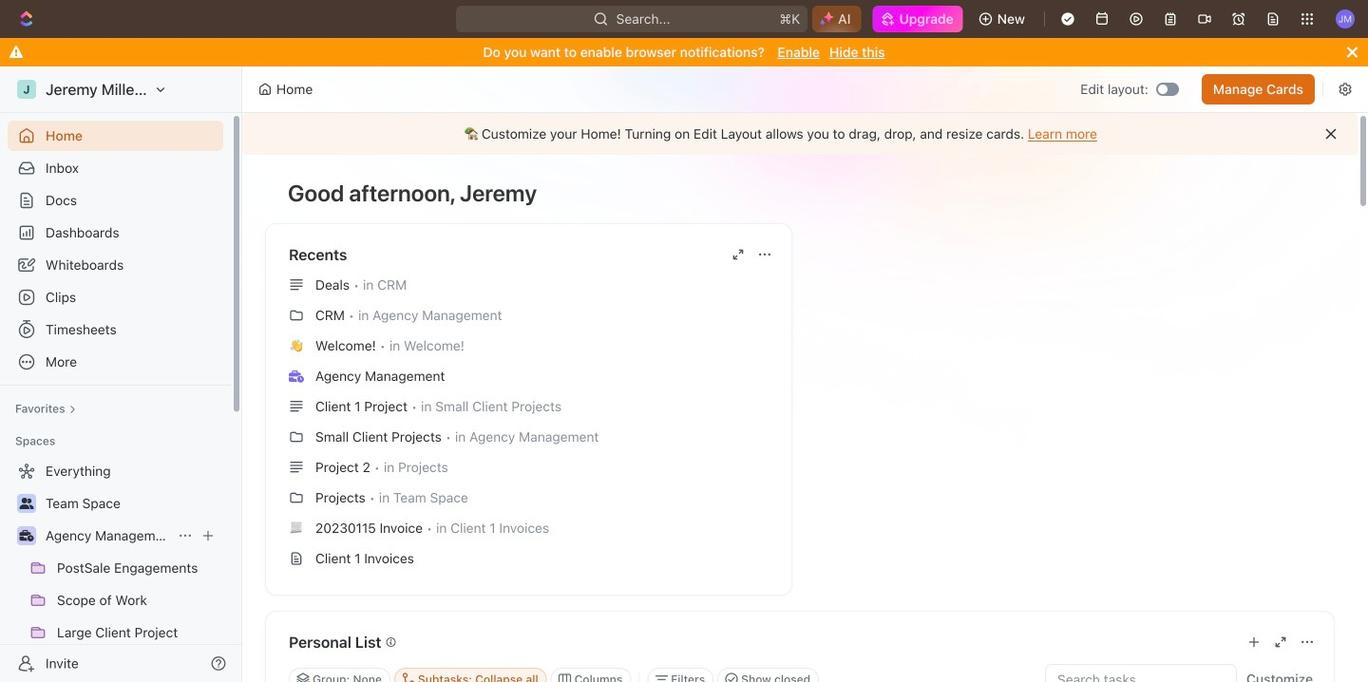 Task type: describe. For each thing, give the bounding box(es) containing it.
0 vertical spatial business time image
[[289, 370, 304, 383]]

jeremy miller's workspace, , element
[[17, 80, 36, 99]]

business time image inside tree
[[19, 530, 34, 542]]



Task type: locate. For each thing, give the bounding box(es) containing it.
1 vertical spatial business time image
[[19, 530, 34, 542]]

tree
[[8, 456, 223, 682]]

1 horizontal spatial business time image
[[289, 370, 304, 383]]

business time image
[[289, 370, 304, 383], [19, 530, 34, 542]]

user group image
[[19, 498, 34, 509]]

Search tasks... text field
[[1046, 665, 1236, 682]]

0 horizontal spatial business time image
[[19, 530, 34, 542]]

tree inside sidebar navigation
[[8, 456, 223, 682]]

sidebar navigation
[[0, 67, 246, 682]]

alert
[[242, 113, 1358, 155]]



Task type: vqa. For each thing, say whether or not it's contained in the screenshot.
Jeremy Miller's Workspace, , ELEMENT
yes



